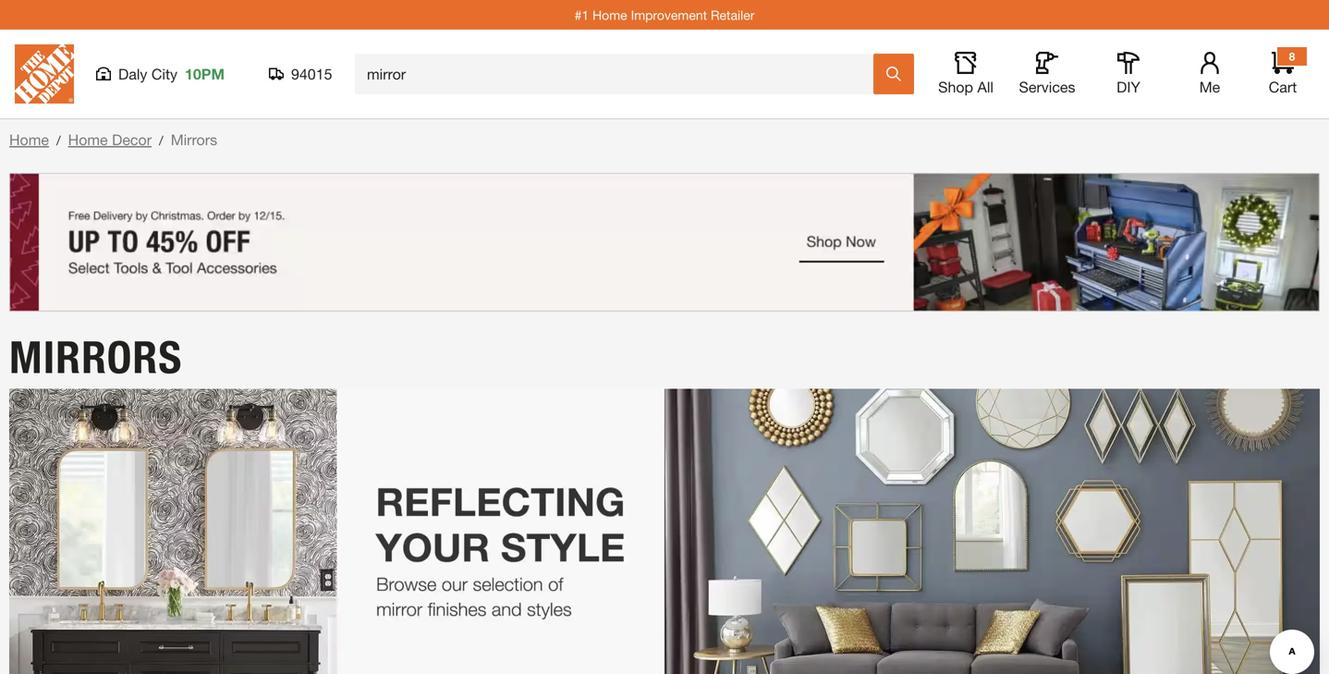 Task type: vqa. For each thing, say whether or not it's contained in the screenshot.
year
no



Task type: describe. For each thing, give the bounding box(es) containing it.
1 vertical spatial mirrors
[[9, 330, 183, 384]]

home decor link
[[68, 131, 152, 148]]

0 vertical spatial mirrors
[[171, 131, 217, 148]]

services button
[[1018, 52, 1077, 96]]

retailer
[[711, 7, 755, 22]]

cart 8
[[1270, 50, 1298, 96]]

decor
[[112, 131, 152, 148]]

daly
[[118, 65, 147, 83]]

me button
[[1181, 52, 1240, 96]]

1 / from the left
[[56, 133, 61, 148]]

2 / from the left
[[159, 133, 163, 148]]

services
[[1020, 78, 1076, 96]]

home / home decor / mirrors
[[9, 131, 217, 148]]

shop
[[939, 78, 974, 96]]

diy
[[1117, 78, 1141, 96]]

sponsored banner image
[[9, 173, 1321, 311]]

shop all
[[939, 78, 994, 96]]

home link
[[9, 131, 49, 148]]

94015
[[291, 65, 332, 83]]

daly city 10pm
[[118, 65, 225, 83]]

shop all button
[[937, 52, 996, 96]]

8
[[1290, 50, 1296, 63]]

me
[[1200, 78, 1221, 96]]



Task type: locate. For each thing, give the bounding box(es) containing it.
2 horizontal spatial home
[[593, 7, 628, 22]]

#1 home improvement retailer
[[575, 7, 755, 22]]

home left the decor
[[68, 131, 108, 148]]

home down the home depot logo
[[9, 131, 49, 148]]

What can we help you find today? search field
[[367, 55, 873, 93]]

0 horizontal spatial /
[[56, 133, 61, 148]]

/ right the decor
[[159, 133, 163, 148]]

mirrors
[[171, 131, 217, 148], [9, 330, 183, 384]]

1 horizontal spatial /
[[159, 133, 163, 148]]

0 horizontal spatial home
[[9, 131, 49, 148]]

cart
[[1270, 78, 1298, 96]]

city
[[152, 65, 178, 83]]

the home depot logo image
[[15, 44, 74, 104]]

/
[[56, 133, 61, 148], [159, 133, 163, 148]]

10pm
[[185, 65, 225, 83]]

#1
[[575, 7, 589, 22]]

/ right "home" link
[[56, 133, 61, 148]]

94015 button
[[269, 65, 333, 83]]

 image
[[9, 389, 1321, 674]]

1 horizontal spatial home
[[68, 131, 108, 148]]

home right "#1"
[[593, 7, 628, 22]]

home
[[593, 7, 628, 22], [9, 131, 49, 148], [68, 131, 108, 148]]

all
[[978, 78, 994, 96]]

improvement
[[631, 7, 708, 22]]

diy button
[[1100, 52, 1159, 96]]



